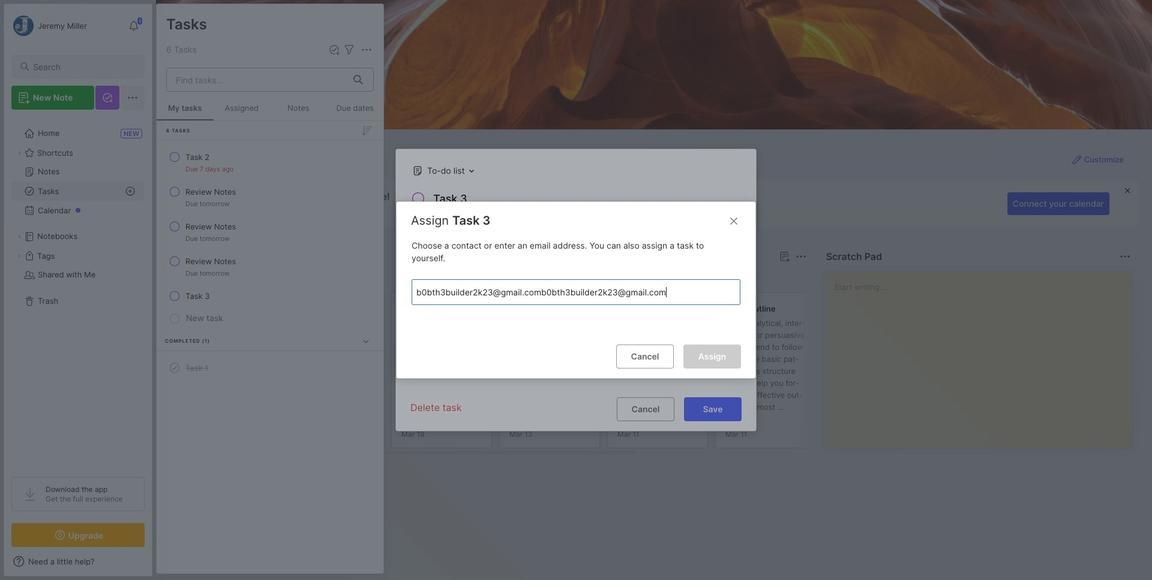 Task type: vqa. For each thing, say whether or not it's contained in the screenshot.
REVIEW NOTES 3 cell
yes



Task type: locate. For each thing, give the bounding box(es) containing it.
tab down review notes 3 cell
[[218, 271, 266, 286]]

task 3 4 cell
[[185, 290, 210, 302]]

row
[[161, 146, 379, 179], [161, 181, 379, 214], [161, 216, 379, 248], [161, 251, 379, 283], [161, 286, 379, 307], [161, 358, 379, 379]]

1 horizontal spatial tab
[[218, 271, 266, 286]]

review notes 1 cell
[[185, 186, 236, 198]]

tree inside main element
[[4, 117, 152, 467]]

6 row from the top
[[161, 358, 379, 379]]

row group
[[157, 121, 383, 389], [175, 293, 1039, 456]]

2 row from the top
[[161, 181, 379, 214]]

None search field
[[33, 59, 134, 74]]

tree
[[4, 117, 152, 467]]

1 row from the top
[[161, 146, 379, 179]]

tab
[[178, 271, 213, 286], [218, 271, 266, 286]]

none search field inside main element
[[33, 59, 134, 74]]

main element
[[0, 0, 156, 581]]

Start writing… text field
[[834, 272, 1132, 439]]

1 tab from the left
[[178, 271, 213, 286]]

tab up task 3 4 cell
[[178, 271, 213, 286]]

expand tags image
[[16, 253, 23, 260]]

Add tag field
[[415, 286, 685, 299]]

review notes 2 cell
[[185, 221, 236, 233]]

tab list
[[178, 271, 805, 286]]

new task image
[[328, 44, 340, 56]]

thumbnail image
[[617, 376, 663, 422]]

0 horizontal spatial tab
[[178, 271, 213, 286]]



Task type: describe. For each thing, give the bounding box(es) containing it.
Search text field
[[33, 61, 134, 73]]

3 row from the top
[[161, 216, 379, 248]]

4 row from the top
[[161, 251, 379, 283]]

5 row from the top
[[161, 286, 379, 307]]

collapse 01_completed image
[[360, 336, 372, 348]]

Find tasks… text field
[[169, 70, 346, 90]]

review notes 3 cell
[[185, 256, 236, 268]]

expand notebooks image
[[16, 233, 23, 241]]

close image
[[727, 214, 741, 229]]

task 2 0 cell
[[185, 151, 209, 163]]

task 1 0 cell
[[185, 362, 208, 374]]

2 tab from the left
[[218, 271, 266, 286]]



